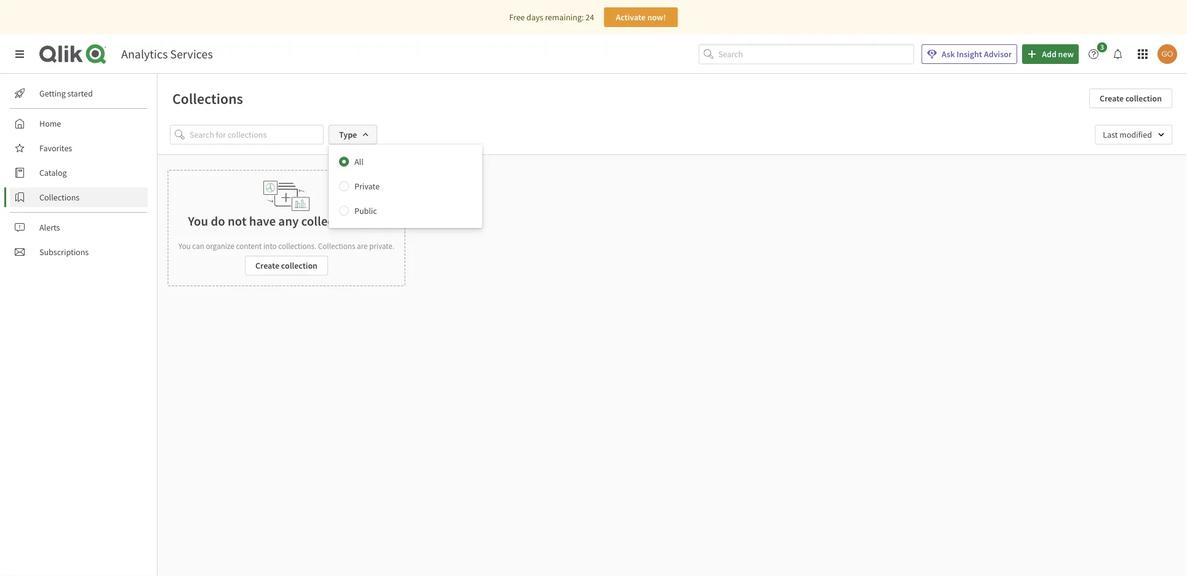 Task type: describe. For each thing, give the bounding box(es) containing it.
favorites
[[39, 143, 72, 154]]

3
[[1101, 42, 1105, 52]]

not
[[228, 213, 247, 229]]

create collection inside create collection element
[[256, 260, 318, 272]]

all
[[355, 156, 364, 167]]

0 horizontal spatial create
[[256, 260, 280, 272]]

you do not have any collections yet.
[[188, 213, 385, 229]]

ask
[[942, 49, 955, 60]]

catalog
[[39, 167, 67, 179]]

private.
[[369, 241, 395, 251]]

favorites link
[[10, 139, 148, 158]]

collections link
[[10, 188, 148, 208]]

collections
[[301, 213, 362, 229]]

create collection element
[[167, 170, 406, 287]]

last
[[1104, 129, 1119, 140]]

ask insight advisor button
[[922, 44, 1018, 64]]

free days remaining: 24
[[510, 12, 594, 23]]

advisor
[[985, 49, 1012, 60]]

1 horizontal spatial collections
[[172, 89, 243, 108]]

last modified
[[1104, 129, 1153, 140]]

add
[[1043, 49, 1057, 60]]

3 button
[[1084, 42, 1111, 64]]

private
[[355, 181, 380, 192]]

you for you do not have any collections yet.
[[188, 213, 208, 229]]

analytics services
[[121, 46, 213, 62]]

yet.
[[364, 213, 385, 229]]

1 horizontal spatial create collection
[[1100, 93, 1163, 104]]

alerts
[[39, 222, 60, 233]]

into
[[264, 241, 277, 251]]

home link
[[10, 114, 148, 134]]

Search for collections text field
[[190, 125, 324, 145]]

activate
[[616, 12, 646, 23]]

getting started
[[39, 88, 93, 99]]

searchbar element
[[699, 44, 915, 64]]

1 horizontal spatial create
[[1100, 93, 1124, 104]]



Task type: locate. For each thing, give the bounding box(es) containing it.
collection down the 'collections.'
[[281, 260, 318, 272]]

content
[[236, 241, 262, 251]]

collection
[[1126, 93, 1163, 104], [281, 260, 318, 272]]

create collection down the you can organize content into collections. collections are private.
[[256, 260, 318, 272]]

organize
[[206, 241, 235, 251]]

2 horizontal spatial collections
[[318, 241, 356, 251]]

new
[[1059, 49, 1074, 60]]

collections inside collections link
[[39, 192, 80, 203]]

started
[[67, 88, 93, 99]]

you left do
[[188, 213, 208, 229]]

filters region
[[158, 115, 1188, 228]]

navigation pane element
[[0, 79, 157, 267]]

ask insight advisor
[[942, 49, 1012, 60]]

0 horizontal spatial create collection
[[256, 260, 318, 272]]

create collection button
[[1090, 89, 1173, 108], [245, 256, 328, 276]]

you left can
[[179, 241, 191, 251]]

free
[[510, 12, 525, 23]]

0 vertical spatial create collection
[[1100, 93, 1163, 104]]

collections.
[[278, 241, 317, 251]]

getting
[[39, 88, 66, 99]]

collections down the collections
[[318, 241, 356, 251]]

modified
[[1120, 129, 1153, 140]]

do
[[211, 213, 225, 229]]

now!
[[648, 12, 666, 23]]

subscriptions link
[[10, 243, 148, 262]]

add new button
[[1023, 44, 1079, 64]]

any
[[279, 213, 299, 229]]

0 vertical spatial create collection button
[[1090, 89, 1173, 108]]

are
[[357, 241, 368, 251]]

close sidebar menu image
[[15, 49, 25, 59]]

1 horizontal spatial create collection button
[[1090, 89, 1173, 108]]

add new
[[1043, 49, 1074, 60]]

1 vertical spatial create collection
[[256, 260, 318, 272]]

0 horizontal spatial collections
[[39, 192, 80, 203]]

collections down services
[[172, 89, 243, 108]]

create up last
[[1100, 93, 1124, 104]]

Last modified field
[[1096, 125, 1173, 145]]

type option group
[[329, 150, 483, 224]]

1 vertical spatial collections
[[39, 192, 80, 203]]

you
[[188, 213, 208, 229], [179, 241, 191, 251]]

collections down catalog on the top left of page
[[39, 192, 80, 203]]

days
[[527, 12, 544, 23]]

you for you can organize content into collections. collections are private.
[[179, 241, 191, 251]]

type button
[[329, 125, 378, 145]]

create
[[1100, 93, 1124, 104], [256, 260, 280, 272]]

you can organize content into collections. collections are private.
[[179, 241, 395, 251]]

create collection up the 'last modified' field
[[1100, 93, 1163, 104]]

1 vertical spatial create collection button
[[245, 256, 328, 276]]

catalog link
[[10, 163, 148, 183]]

2 vertical spatial collections
[[318, 241, 356, 251]]

activate now! link
[[604, 7, 678, 27]]

collection up "modified"
[[1126, 93, 1163, 104]]

analytics
[[121, 46, 168, 62]]

create collection button down the you can organize content into collections. collections are private.
[[245, 256, 328, 276]]

type
[[339, 129, 357, 140]]

1 vertical spatial create
[[256, 260, 280, 272]]

collections inside create collection element
[[318, 241, 356, 251]]

0 horizontal spatial create collection button
[[245, 256, 328, 276]]

public
[[355, 206, 377, 217]]

create down into
[[256, 260, 280, 272]]

0 vertical spatial you
[[188, 213, 208, 229]]

0 vertical spatial collection
[[1126, 93, 1163, 104]]

1 vertical spatial you
[[179, 241, 191, 251]]

subscriptions
[[39, 247, 89, 258]]

collections
[[172, 89, 243, 108], [39, 192, 80, 203], [318, 241, 356, 251]]

insight
[[957, 49, 983, 60]]

have
[[249, 213, 276, 229]]

activate now!
[[616, 12, 666, 23]]

getting started link
[[10, 84, 148, 103]]

0 vertical spatial collections
[[172, 89, 243, 108]]

analytics services element
[[121, 46, 213, 62]]

Search text field
[[719, 44, 915, 64]]

alerts link
[[10, 218, 148, 238]]

0 vertical spatial create
[[1100, 93, 1124, 104]]

remaining:
[[545, 12, 584, 23]]

services
[[170, 46, 213, 62]]

gary orlando image
[[1158, 44, 1178, 64]]

home
[[39, 118, 61, 129]]

1 vertical spatial collection
[[281, 260, 318, 272]]

0 horizontal spatial collection
[[281, 260, 318, 272]]

create collection button up the 'last modified' field
[[1090, 89, 1173, 108]]

1 horizontal spatial collection
[[1126, 93, 1163, 104]]

create collection
[[1100, 93, 1163, 104], [256, 260, 318, 272]]

can
[[192, 241, 204, 251]]

24
[[586, 12, 594, 23]]



Task type: vqa. For each thing, say whether or not it's contained in the screenshot.
the bottom You
yes



